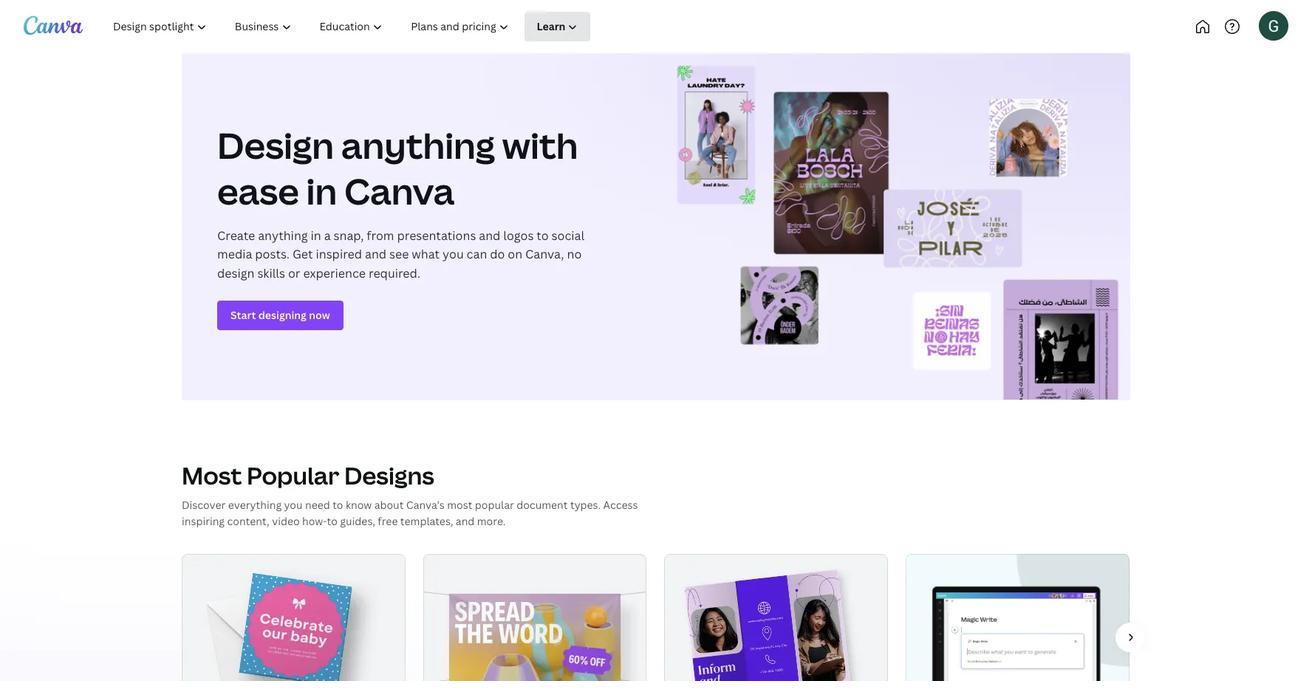Task type: locate. For each thing, give the bounding box(es) containing it.
guides,
[[340, 515, 375, 529]]

design
[[217, 265, 255, 282]]

free
[[378, 515, 398, 529]]

magic write image
[[906, 554, 1130, 682]]

designs
[[344, 460, 434, 492]]

0 vertical spatial you
[[443, 246, 464, 263]]

document
[[517, 498, 568, 512]]

and
[[479, 227, 501, 244], [365, 246, 387, 263], [456, 515, 475, 529]]

and up do
[[479, 227, 501, 244]]

and down from
[[365, 246, 387, 263]]

no
[[567, 246, 582, 263]]

in inside create anything in a snap, from presentations and logos to social media posts. get inspired and see what you can do on canva, no design skills or experience required.
[[311, 227, 321, 244]]

anything
[[341, 121, 495, 169], [258, 227, 308, 244]]

inspired
[[316, 246, 362, 263]]

in up a at the left top
[[306, 167, 337, 215]]

0 vertical spatial anything
[[341, 121, 495, 169]]

1 horizontal spatial you
[[443, 246, 464, 263]]

banners image
[[449, 594, 621, 682]]

create
[[217, 227, 255, 244]]

to inside create anything in a snap, from presentations and logos to social media posts. get inspired and see what you can do on canva, no design skills or experience required.
[[537, 227, 549, 244]]

0 vertical spatial in
[[306, 167, 337, 215]]

design
[[217, 121, 334, 169]]

1 vertical spatial anything
[[258, 227, 308, 244]]

0 vertical spatial to
[[537, 227, 549, 244]]

most
[[447, 498, 473, 512]]

to up canva,
[[537, 227, 549, 244]]

in
[[306, 167, 337, 215], [311, 227, 321, 244]]

1 horizontal spatial anything
[[341, 121, 495, 169]]

baby shower invitations image
[[239, 573, 352, 682]]

1 vertical spatial in
[[311, 227, 321, 244]]

brochures image
[[685, 570, 851, 682]]

a
[[324, 227, 331, 244]]

or
[[288, 265, 300, 282]]

you
[[443, 246, 464, 263], [284, 498, 303, 512]]

what
[[412, 246, 440, 263]]

to down need at the left bottom of page
[[327, 515, 338, 529]]

0 horizontal spatial and
[[365, 246, 387, 263]]

everything
[[228, 498, 282, 512]]

you up video
[[284, 498, 303, 512]]

presentations
[[397, 227, 476, 244]]

know
[[346, 498, 372, 512]]

1 vertical spatial you
[[284, 498, 303, 512]]

1 vertical spatial and
[[365, 246, 387, 263]]

anything inside create anything in a snap, from presentations and logos to social media posts. get inspired and see what you can do on canva, no design skills or experience required.
[[258, 227, 308, 244]]

anything inside design anything with ease in canva
[[341, 121, 495, 169]]

2 vertical spatial to
[[327, 515, 338, 529]]

1 horizontal spatial and
[[456, 515, 475, 529]]

you left can
[[443, 246, 464, 263]]

see
[[390, 246, 409, 263]]

create homepage hero banner image
[[665, 53, 1131, 400]]

0 horizontal spatial anything
[[258, 227, 308, 244]]

anything for with
[[341, 121, 495, 169]]

ease
[[217, 167, 299, 215]]

canva,
[[526, 246, 564, 263]]

0 vertical spatial and
[[479, 227, 501, 244]]

from
[[367, 227, 394, 244]]

about
[[374, 498, 404, 512]]

2 vertical spatial and
[[456, 515, 475, 529]]

and down most on the left of the page
[[456, 515, 475, 529]]

in inside design anything with ease in canva
[[306, 167, 337, 215]]

to
[[537, 227, 549, 244], [333, 498, 343, 512], [327, 515, 338, 529]]

types.
[[571, 498, 601, 512]]

popular
[[475, 498, 514, 512]]

social
[[552, 227, 585, 244]]

top level navigation element
[[101, 12, 641, 41]]

in left a at the left top
[[311, 227, 321, 244]]

with
[[503, 121, 578, 169]]

how-
[[302, 515, 327, 529]]

and inside "most popular designs discover everything you need to know about canva's most popular document types. access inspiring content, video how-to guides, free templates, and more."
[[456, 515, 475, 529]]

experience
[[303, 265, 366, 282]]

create anything in a snap, from presentations and logos to social media posts. get inspired and see what you can do on canva, no design skills or experience required.
[[217, 227, 585, 282]]

to right need at the left bottom of page
[[333, 498, 343, 512]]

0 horizontal spatial you
[[284, 498, 303, 512]]

skills
[[258, 265, 285, 282]]

canva's
[[406, 498, 445, 512]]



Task type: describe. For each thing, give the bounding box(es) containing it.
snap,
[[334, 227, 364, 244]]

design anything with ease in canva
[[217, 121, 578, 215]]

logos
[[504, 227, 534, 244]]

can
[[467, 246, 487, 263]]

video
[[272, 515, 300, 529]]

get
[[293, 246, 313, 263]]

more.
[[477, 515, 506, 529]]

templates,
[[401, 515, 453, 529]]

you inside "most popular designs discover everything you need to know about canva's most popular document types. access inspiring content, video how-to guides, free templates, and more."
[[284, 498, 303, 512]]

popular
[[247, 460, 340, 492]]

required.
[[369, 265, 421, 282]]

inspiring
[[182, 515, 225, 529]]

do
[[490, 246, 505, 263]]

2 horizontal spatial and
[[479, 227, 501, 244]]

need
[[305, 498, 330, 512]]

canva
[[344, 167, 455, 215]]

access
[[604, 498, 638, 512]]

posts.
[[255, 246, 290, 263]]

most
[[182, 460, 242, 492]]

on
[[508, 246, 523, 263]]

anything for in
[[258, 227, 308, 244]]

you inside create anything in a snap, from presentations and logos to social media posts. get inspired and see what you can do on canva, no design skills or experience required.
[[443, 246, 464, 263]]

1 vertical spatial to
[[333, 498, 343, 512]]

media
[[217, 246, 252, 263]]

most popular designs discover everything you need to know about canva's most popular document types. access inspiring content, video how-to guides, free templates, and more.
[[182, 460, 638, 529]]

content,
[[227, 515, 270, 529]]

discover
[[182, 498, 226, 512]]



Task type: vqa. For each thing, say whether or not it's contained in the screenshot.
degree
no



